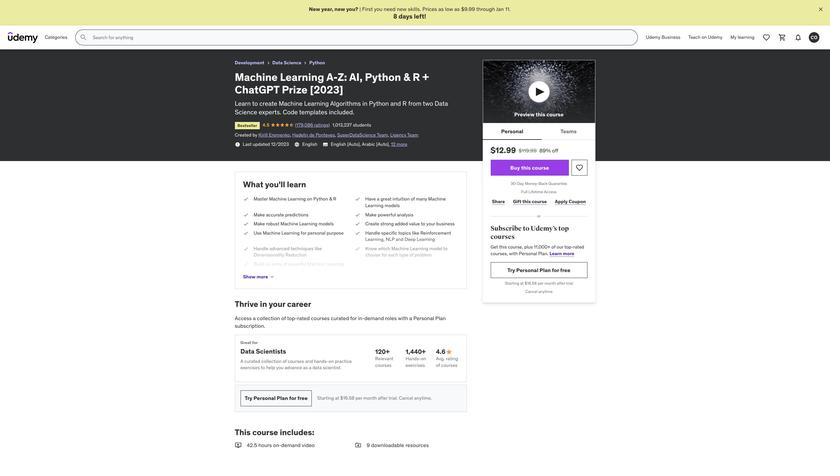 Task type: describe. For each thing, give the bounding box(es) containing it.
problem inside 'build an army of powerful machine learning models and know how to combine them to solve any problem'
[[274, 274, 291, 280]]

free inside thrive in your career "element"
[[298, 395, 308, 401]]

1,013,237 students
[[333, 122, 371, 128]]

deep
[[405, 236, 416, 242]]

0 vertical spatial free
[[560, 267, 571, 273]]

starting for starting at $16.58 per month after trial cancel anytime
[[505, 281, 519, 286]]

1 team from the left
[[377, 132, 388, 138]]

42.5
[[247, 442, 257, 448]]

purpose
[[327, 230, 344, 236]]

how
[[291, 268, 300, 274]]

top- inside get this course, plus 11,000+ of our top-rated courses, with personal plan.
[[565, 244, 573, 250]]

course up hours
[[252, 427, 278, 437]]

at for starting at $16.58 per month after trial. cancel anytime.
[[335, 395, 339, 401]]

guarantee
[[549, 181, 567, 186]]

access inside access a collection of top-rated courses curated for in-demand roles with a personal plan subscription.
[[235, 315, 252, 322]]

(179,086 ratings)
[[295, 122, 330, 128]]

try personal plan for free inside thrive in your career "element"
[[245, 395, 308, 401]]

kirill eremenko link
[[259, 132, 290, 138]]

89%
[[540, 147, 551, 154]]

a inside the great for data scientists a curated collection of courses and hands-on practice exercises to help you advance as a data scientist.
[[309, 365, 311, 371]]

12/2023
[[271, 141, 289, 147]]

1,440+
[[406, 348, 426, 356]]

of inside have a great intuition of many machine learning models
[[411, 196, 415, 202]]

learning down make robust machine learning models
[[282, 230, 300, 236]]

at for starting at $16.58 per month after trial cancel anytime
[[520, 281, 524, 286]]

make for make powerful analysis
[[365, 212, 377, 218]]

prices
[[422, 6, 437, 12]]

preview this course
[[514, 111, 564, 118]]

build an army of powerful machine learning models and know how to combine them to solve any problem
[[254, 261, 344, 280]]

scientists
[[256, 347, 286, 355]]

wishlist image
[[763, 34, 771, 41]]

models inside have a great intuition of many machine learning models
[[385, 202, 400, 208]]

12 more button
[[391, 141, 407, 148]]

1 horizontal spatial try
[[508, 267, 515, 273]]

2 new from the left
[[397, 6, 407, 12]]

make robust machine learning models
[[254, 221, 334, 227]]

an
[[266, 261, 271, 267]]

top- inside access a collection of top-rated courses curated for in-demand roles with a personal plan subscription.
[[287, 315, 297, 322]]

advanced
[[270, 246, 290, 252]]

personal down help
[[254, 395, 276, 401]]

on inside 1,440+ hands-on exercises
[[421, 356, 426, 362]]

this for buy
[[521, 164, 531, 171]]

algorithms
[[330, 99, 361, 107]]

xsmall image for handle
[[355, 230, 360, 236]]

coupon
[[569, 198, 586, 204]]

data inside machine learning a-z: ai, python & r + chatgpt prize [2023] learn to create machine learning algorithms in python and r from two data science experts. code templates included.
[[435, 99, 448, 107]]

development
[[235, 60, 264, 66]]

powerful inside 'build an army of powerful machine learning models and know how to combine them to solve any problem'
[[288, 261, 306, 267]]

courses inside access a collection of top-rated courses curated for in-demand roles with a personal plan subscription.
[[311, 315, 330, 322]]

1 horizontal spatial models
[[319, 221, 334, 227]]

get this course, plus 11,000+ of our top-rated courses, with personal plan.
[[491, 244, 584, 256]]

categories
[[45, 34, 67, 40]]

video
[[302, 442, 315, 448]]

9 downloadable resources
[[367, 442, 429, 448]]

for inside the great for data scientists a curated collection of courses and hands-on practice exercises to help you advance as a data scientist.
[[252, 340, 258, 345]]

trial
[[566, 281, 573, 286]]

and inside handle specific topics like reinforcement learning, nlp and deep learning
[[396, 236, 404, 242]]

teach
[[689, 34, 701, 40]]

make for make robust machine learning models
[[254, 221, 265, 227]]

month for trial.
[[364, 395, 377, 401]]

2 horizontal spatial plan
[[540, 267, 551, 273]]

learning down python link
[[280, 70, 324, 84]]

xsmall image for build an army of powerful machine learning models and know how to combine them to solve any problem
[[243, 261, 248, 268]]

gift this course
[[513, 198, 547, 204]]

for inside access a collection of top-rated courses curated for in-demand roles with a personal plan subscription.
[[350, 315, 357, 322]]

access a collection of top-rated courses curated for in-demand roles with a personal plan subscription.
[[235, 315, 446, 329]]

know which machine learning model to choose for each type of problem
[[365, 246, 448, 258]]

for left personal
[[301, 230, 307, 236]]

starting at $16.58 per month after trial cancel anytime
[[505, 281, 573, 294]]

(179,086
[[295, 122, 313, 128]]

and inside machine learning a-z: ai, python & r + chatgpt prize [2023] learn to create machine learning algorithms in python and r from two data science experts. code templates included.
[[391, 99, 401, 107]]

business
[[662, 34, 681, 40]]

and inside the great for data scientists a curated collection of courses and hands-on practice exercises to help you advance as a data scientist.
[[305, 358, 313, 364]]

handle for handle specific topics like reinforcement learning, nlp and deep learning
[[365, 230, 380, 236]]

each
[[388, 252, 398, 258]]

120+ relevant courses
[[375, 348, 393, 368]]

0 vertical spatial r
[[413, 70, 420, 84]]

superdatascience team link
[[337, 132, 388, 138]]

shopping cart with 0 items image
[[779, 34, 787, 41]]

machine down development 'link'
[[235, 70, 278, 84]]

2 team from the left
[[407, 132, 418, 138]]

machine up code
[[279, 99, 303, 107]]

learn more link
[[550, 250, 575, 256]]

great
[[381, 196, 392, 202]]

data science
[[272, 60, 301, 66]]

on inside the great for data scientists a curated collection of courses and hands-on practice exercises to help you advance as a data scientist.
[[329, 358, 334, 364]]

as inside the great for data scientists a curated collection of courses and hands-on practice exercises to help you advance as a data scientist.
[[303, 365, 308, 371]]

created
[[235, 132, 251, 138]]

updated
[[253, 141, 270, 147]]

this for get
[[499, 244, 507, 250]]

templates
[[299, 108, 327, 116]]

great for data scientists a curated collection of courses and hands-on practice exercises to help you advance as a data scientist.
[[240, 340, 352, 371]]

machine inside know which machine learning model to choose for each type of problem
[[391, 246, 409, 252]]

2 vertical spatial r
[[333, 196, 336, 202]]

xsmall image for make
[[243, 212, 248, 218]]

to inside machine learning a-z: ai, python & r + chatgpt prize [2023] learn to create machine learning algorithms in python and r from two data science experts. code templates included.
[[252, 99, 258, 107]]

xsmall image for make powerful analysis
[[355, 212, 360, 218]]

create strong added value to your business
[[365, 221, 455, 227]]

courses inside the great for data scientists a curated collection of courses and hands-on practice exercises to help you advance as a data scientist.
[[288, 358, 304, 364]]

xsmall image for last updated 12/2023
[[235, 142, 240, 147]]

personal inside access a collection of top-rated courses curated for in-demand roles with a personal plan subscription.
[[413, 315, 434, 322]]

courses inside '120+ relevant courses'
[[375, 362, 392, 368]]

[auto]
[[376, 141, 389, 147]]

new
[[309, 6, 320, 12]]

1 new from the left
[[335, 6, 345, 12]]

cancel for anytime
[[525, 289, 538, 294]]

1 horizontal spatial powerful
[[378, 212, 396, 218]]

to right them
[[337, 268, 341, 274]]

dimensionality
[[254, 252, 284, 258]]

lifetime
[[529, 189, 543, 194]]

low
[[445, 6, 453, 12]]

chatgpt
[[235, 83, 279, 97]]

subscribe
[[491, 224, 522, 233]]

to inside subscribe to udemy's top courses
[[523, 224, 530, 233]]

courses,
[[491, 250, 508, 256]]

experts.
[[259, 108, 281, 116]]

this
[[235, 427, 251, 437]]

get
[[491, 244, 498, 250]]

created by kirill eremenko , hadelin de ponteves , superdatascience team , ligency team
[[235, 132, 418, 138]]

reduction
[[285, 252, 307, 258]]

closed captions image
[[323, 142, 328, 147]]

for inside know which machine learning model to choose for each type of problem
[[382, 252, 387, 258]]

avg. rating of courses
[[436, 356, 458, 368]]

course for buy this course
[[532, 164, 549, 171]]

120+
[[375, 348, 390, 356]]

courses inside the avg. rating of courses
[[441, 362, 458, 368]]

ai,
[[349, 70, 363, 84]]

personal inside get this course, plus 11,000+ of our top-rated courses, with personal plan.
[[519, 250, 537, 256]]

development link
[[235, 59, 264, 67]]

for down advance
[[289, 395, 296, 401]]

0 vertical spatial try personal plan for free
[[508, 267, 571, 273]]

11,000+
[[534, 244, 551, 250]]

and inside 'build an army of powerful machine learning models and know how to combine them to solve any problem'
[[270, 268, 278, 274]]

subscription.
[[235, 322, 265, 329]]

create
[[365, 221, 379, 227]]

two
[[423, 99, 433, 107]]

machine down predictions
[[281, 221, 298, 227]]

included.
[[329, 108, 355, 116]]

my
[[731, 34, 737, 40]]

30-day money-back guarantee full lifetime access
[[511, 181, 567, 194]]

1 horizontal spatial try personal plan for free link
[[491, 262, 587, 278]]

categories button
[[41, 30, 71, 45]]

personal button
[[483, 123, 542, 139]]

per for trial.
[[356, 395, 362, 401]]

for down the learn more
[[552, 267, 559, 273]]

thrive in your career element
[[235, 299, 467, 412]]

xsmall image for handle advanced techniques like dimensionality reduction
[[243, 246, 248, 252]]

of inside know which machine learning model to choose for each type of problem
[[410, 252, 414, 258]]

to right value
[[421, 221, 425, 227]]

in inside machine learning a-z: ai, python & r + chatgpt prize [2023] learn to create machine learning algorithms in python and r from two data science experts. code templates included.
[[363, 99, 368, 107]]

master
[[254, 196, 268, 202]]

udemy image
[[8, 32, 38, 43]]

, left 'hadelin'
[[290, 132, 291, 138]]

1 udemy from the left
[[646, 34, 661, 40]]

them
[[325, 268, 336, 274]]

more for show more
[[257, 274, 268, 280]]

$16.58 for starting at $16.58 per month after trial. cancel anytime.
[[340, 395, 354, 401]]

resources
[[406, 442, 429, 448]]

jan
[[496, 6, 504, 12]]

on-
[[273, 442, 281, 448]]

like for techniques
[[315, 246, 322, 252]]

data inside the great for data scientists a curated collection of courses and hands-on practice exercises to help you advance as a data scientist.
[[240, 347, 255, 355]]

our
[[557, 244, 564, 250]]

of inside the great for data scientists a curated collection of courses and hands-on practice exercises to help you advance as a data scientist.
[[283, 358, 287, 364]]

eremenko
[[269, 132, 290, 138]]

on right teach
[[702, 34, 707, 40]]

learning up personal
[[299, 221, 317, 227]]

last updated 12/2023
[[243, 141, 289, 147]]

1 horizontal spatial learn
[[550, 250, 562, 256]]

submit search image
[[80, 34, 88, 41]]

exercises inside the great for data scientists a curated collection of courses and hands-on practice exercises to help you advance as a data scientist.
[[240, 365, 260, 371]]

learning down learn
[[288, 196, 306, 202]]

personal inside personal button
[[501, 128, 523, 135]]

curated inside the great for data scientists a curated collection of courses and hands-on practice exercises to help you advance as a data scientist.
[[244, 358, 260, 364]]

after for trial
[[557, 281, 565, 286]]

, down 1,013,237
[[335, 132, 336, 138]]

xsmall image for use machine learning for personal purpose
[[243, 230, 248, 236]]

to inside the great for data scientists a curated collection of courses and hands-on practice exercises to help you advance as a data scientist.
[[261, 365, 265, 371]]

models inside 'build an army of powerful machine learning models and know how to combine them to solve any problem'
[[254, 268, 269, 274]]

on up predictions
[[307, 196, 312, 202]]

learn inside machine learning a-z: ai, python & r + chatgpt prize [2023] learn to create machine learning algorithms in python and r from two data science experts. code templates included.
[[235, 99, 251, 107]]

in-
[[358, 315, 365, 322]]

collection inside the great for data scientists a curated collection of courses and hands-on practice exercises to help you advance as a data scientist.
[[261, 358, 282, 364]]

plus
[[524, 244, 533, 250]]

this for gift
[[523, 198, 531, 204]]

0 horizontal spatial demand
[[281, 442, 301, 448]]

days
[[399, 12, 413, 20]]

0 horizontal spatial &
[[329, 196, 332, 202]]

teams
[[561, 128, 577, 135]]

use machine learning for personal purpose
[[254, 230, 344, 236]]

course for gift this course
[[532, 198, 547, 204]]

udemy business link
[[642, 30, 685, 45]]

a up subscription.
[[253, 315, 256, 322]]

xsmall image inside "show more" button
[[269, 274, 275, 280]]

machine inside have a great intuition of many machine learning models
[[428, 196, 446, 202]]

1 horizontal spatial as
[[438, 6, 444, 12]]

$16.58 for starting at $16.58 per month after trial cancel anytime
[[525, 281, 537, 286]]



Task type: vqa. For each thing, say whether or not it's contained in the screenshot.
the right tomorrow.
no



Task type: locate. For each thing, give the bounding box(es) containing it.
small image for 9
[[355, 441, 361, 449]]

after inside starting at $16.58 per month after trial cancel anytime
[[557, 281, 565, 286]]

0 horizontal spatial models
[[254, 268, 269, 274]]

course language image
[[294, 142, 300, 147]]

learning,
[[365, 236, 385, 242]]

first
[[362, 6, 373, 12]]

new
[[335, 6, 345, 12], [397, 6, 407, 12]]

and down topics
[[396, 236, 404, 242]]

handle inside handle specific topics like reinforcement learning, nlp and deep learning
[[365, 230, 380, 236]]

0 vertical spatial handle
[[365, 230, 380, 236]]

xsmall image for create
[[355, 221, 360, 227]]

0 vertical spatial demand
[[365, 315, 384, 322]]

wishlist image
[[576, 164, 584, 172]]

demand down includes:
[[281, 442, 301, 448]]

per for trial
[[538, 281, 544, 286]]

month inside thrive in your career "element"
[[364, 395, 377, 401]]

personal
[[501, 128, 523, 135], [519, 250, 537, 256], [516, 267, 539, 273], [413, 315, 434, 322], [254, 395, 276, 401]]

month for trial
[[545, 281, 556, 286]]

small image
[[446, 349, 452, 355]]

30-
[[511, 181, 517, 186]]

xsmall image for make robust machine learning models
[[243, 221, 248, 227]]

more inside button
[[257, 274, 268, 280]]

course down the lifetime
[[532, 198, 547, 204]]

starting inside starting at $16.58 per month after trial cancel anytime
[[505, 281, 519, 286]]

after inside thrive in your career "element"
[[378, 395, 388, 401]]

0 vertical spatial like
[[412, 230, 419, 236]]

added
[[395, 221, 408, 227]]

collection up help
[[261, 358, 282, 364]]

learn down chatgpt
[[235, 99, 251, 107]]

cancel inside thrive in your career "element"
[[399, 395, 413, 401]]

access up subscription.
[[235, 315, 252, 322]]

apply coupon
[[555, 198, 586, 204]]

1 vertical spatial learn
[[550, 250, 562, 256]]

learning inside have a great intuition of many machine learning models
[[365, 202, 384, 208]]

to inside know which machine learning model to choose for each type of problem
[[443, 246, 448, 252]]

thrive
[[235, 299, 258, 309]]

courses down the 'relevant'
[[375, 362, 392, 368]]

includes:
[[280, 427, 314, 437]]

handle up learning,
[[365, 230, 380, 236]]

more down build
[[257, 274, 268, 280]]

team up [auto]
[[377, 132, 388, 138]]

new left "you?"
[[335, 6, 345, 12]]

after for trial.
[[378, 395, 388, 401]]

0 horizontal spatial more
[[257, 274, 268, 280]]

0 vertical spatial collection
[[257, 315, 280, 322]]

tab list containing personal
[[483, 123, 595, 140]]

with inside get this course, plus 11,000+ of our top-rated courses, with personal plan.
[[509, 250, 518, 256]]

1 horizontal spatial handle
[[365, 230, 380, 236]]

1 vertical spatial problem
[[274, 274, 291, 280]]

to right how at the left bottom of the page
[[301, 268, 305, 274]]

notifications image
[[794, 34, 802, 41]]

robust
[[266, 221, 279, 227]]

plan inside access a collection of top-rated courses curated for in-demand roles with a personal plan subscription.
[[435, 315, 446, 322]]

like down personal
[[315, 246, 322, 252]]

1 vertical spatial free
[[298, 395, 308, 401]]

1 vertical spatial per
[[356, 395, 362, 401]]

$9.99
[[461, 6, 475, 12]]

to left udemy's
[[523, 224, 530, 233]]

0 vertical spatial try personal plan for free link
[[491, 262, 587, 278]]

science left python link
[[284, 60, 301, 66]]

rated down 'career'
[[297, 315, 310, 322]]

access inside 30-day money-back guarantee full lifetime access
[[544, 189, 557, 194]]

udemy left business
[[646, 34, 661, 40]]

data right two
[[435, 99, 448, 107]]

xsmall image for know which machine learning model to choose for each type of problem
[[355, 246, 360, 252]]

rated inside get this course, plus 11,000+ of our top-rated courses, with personal plan.
[[573, 244, 584, 250]]

2 english from the left
[[331, 141, 346, 147]]

after left the trial.
[[378, 395, 388, 401]]

0 vertical spatial after
[[557, 281, 565, 286]]

practice
[[335, 358, 352, 364]]

make powerful analysis
[[365, 212, 413, 218]]

what you'll learn
[[243, 179, 306, 189]]

learning inside handle specific topics like reinforcement learning, nlp and deep learning
[[417, 236, 435, 242]]

2 horizontal spatial more
[[563, 250, 575, 256]]

collection inside access a collection of top-rated courses curated for in-demand roles with a personal plan subscription.
[[257, 315, 280, 322]]

teams button
[[542, 123, 595, 139]]

with down 'course,'
[[509, 250, 518, 256]]

1 vertical spatial models
[[319, 221, 334, 227]]

access down back
[[544, 189, 557, 194]]

1 vertical spatial more
[[563, 250, 575, 256]]

like inside handle specific topics like reinforcement learning, nlp and deep learning
[[412, 230, 419, 236]]

11.
[[505, 6, 511, 12]]

personal down preview at the top right of page
[[501, 128, 523, 135]]

with
[[509, 250, 518, 256], [398, 315, 408, 322]]

exercises down a
[[240, 365, 260, 371]]

0 vertical spatial problem
[[415, 252, 432, 258]]

8
[[393, 12, 397, 20]]

exercises inside 1,440+ hands-on exercises
[[406, 362, 425, 368]]

with inside access a collection of top-rated courses curated for in-demand roles with a personal plan subscription.
[[398, 315, 408, 322]]

through
[[476, 6, 495, 12]]

, left 12
[[389, 141, 390, 147]]

try personal plan for free down help
[[245, 395, 308, 401]]

1 vertical spatial starting
[[317, 395, 334, 401]]

share button
[[491, 195, 506, 208]]

ligency team link
[[390, 132, 418, 138]]

small image for 42.5
[[235, 441, 241, 449]]

make for make accurate predictions
[[254, 212, 265, 218]]

1 horizontal spatial in
[[363, 99, 368, 107]]

more
[[397, 141, 407, 147], [563, 250, 575, 256], [257, 274, 268, 280]]

cancel inside starting at $16.58 per month after trial cancel anytime
[[525, 289, 538, 294]]

1 horizontal spatial r
[[403, 99, 407, 107]]

your left 'career'
[[269, 299, 285, 309]]

a right the roles
[[409, 315, 412, 322]]

learn more
[[550, 250, 575, 256]]

0 horizontal spatial after
[[378, 395, 388, 401]]

0 horizontal spatial handle
[[254, 246, 269, 252]]

2 small image from the left
[[355, 441, 361, 449]]

0 vertical spatial your
[[426, 221, 435, 227]]

for
[[301, 230, 307, 236], [382, 252, 387, 258], [552, 267, 559, 273], [350, 315, 357, 322], [252, 340, 258, 345], [289, 395, 296, 401]]

[auto], arabic
[[347, 141, 375, 147]]

0 vertical spatial access
[[544, 189, 557, 194]]

starting down scientist.
[[317, 395, 334, 401]]

make up create
[[365, 212, 377, 218]]

starting
[[505, 281, 519, 286], [317, 395, 334, 401]]

2 horizontal spatial r
[[413, 70, 420, 84]]

1 english from the left
[[302, 141, 318, 147]]

1 vertical spatial handle
[[254, 246, 269, 252]]

model
[[429, 246, 442, 252]]

of down "thrive in your career"
[[281, 315, 286, 322]]

0 horizontal spatial with
[[398, 315, 408, 322]]

1 vertical spatial you
[[276, 365, 284, 371]]

1 horizontal spatial starting
[[505, 281, 519, 286]]

learning inside 'build an army of powerful machine learning models and know how to combine them to solve any problem'
[[326, 261, 344, 267]]

machine right many
[[428, 196, 446, 202]]

a left data
[[309, 365, 311, 371]]

starting for starting at $16.58 per month after trial. cancel anytime.
[[317, 395, 334, 401]]

techniques
[[291, 246, 314, 252]]

0 vertical spatial per
[[538, 281, 544, 286]]

0 horizontal spatial like
[[315, 246, 322, 252]]

0 horizontal spatial science
[[235, 108, 257, 116]]

0 horizontal spatial $16.58
[[340, 395, 354, 401]]

0 horizontal spatial powerful
[[288, 261, 306, 267]]

1 vertical spatial $16.58
[[340, 395, 354, 401]]

0 vertical spatial top-
[[565, 244, 573, 250]]

curated right a
[[244, 358, 260, 364]]

xsmall image
[[243, 196, 248, 202], [243, 212, 248, 218], [355, 221, 360, 227], [355, 230, 360, 236], [269, 274, 275, 280]]

after left trial
[[557, 281, 565, 286]]

share
[[492, 198, 505, 204]]

from
[[408, 99, 422, 107]]

rated up learn more link on the right bottom of the page
[[573, 244, 584, 250]]

cancel for anytime.
[[399, 395, 413, 401]]

english down de
[[302, 141, 318, 147]]

of left our
[[552, 244, 556, 250]]

have
[[365, 196, 376, 202]]

buy this course
[[510, 164, 549, 171]]

of inside get this course, plus 11,000+ of our top-rated courses, with personal plan.
[[552, 244, 556, 250]]

0 horizontal spatial rated
[[297, 315, 310, 322]]

try inside thrive in your career "element"
[[245, 395, 252, 401]]

this right preview at the top right of page
[[536, 111, 545, 118]]

this right buy
[[521, 164, 531, 171]]

1 vertical spatial cancel
[[399, 395, 413, 401]]

close image
[[818, 6, 824, 13]]

machine down robust
[[263, 230, 280, 236]]

off
[[552, 147, 558, 154]]

2 vertical spatial plan
[[277, 395, 288, 401]]

starting down courses,
[[505, 281, 519, 286]]

xsmall image
[[266, 60, 271, 66], [303, 60, 308, 66], [235, 142, 240, 147], [355, 196, 360, 202], [355, 212, 360, 218], [243, 221, 248, 227], [243, 230, 248, 236], [243, 246, 248, 252], [355, 246, 360, 252], [243, 261, 248, 268]]

nlp
[[386, 236, 395, 242]]

know
[[365, 246, 377, 252]]

at inside starting at $16.58 per month after trial cancel anytime
[[520, 281, 524, 286]]

1 vertical spatial try personal plan for free link
[[240, 390, 312, 406]]

1 horizontal spatial per
[[538, 281, 544, 286]]

2 vertical spatial more
[[257, 274, 268, 280]]

0 horizontal spatial in
[[260, 299, 267, 309]]

apply coupon button
[[554, 195, 587, 208]]

per inside thrive in your career "element"
[[356, 395, 362, 401]]

of inside the avg. rating of courses
[[436, 362, 440, 368]]

small image left 9
[[355, 441, 361, 449]]

1 horizontal spatial small image
[[355, 441, 361, 449]]

machine up type
[[391, 246, 409, 252]]

courses down 'career'
[[311, 315, 330, 322]]

type
[[399, 252, 408, 258]]

1 vertical spatial access
[[235, 315, 252, 322]]

1 vertical spatial like
[[315, 246, 322, 252]]

1 vertical spatial powerful
[[288, 261, 306, 267]]

problem inside know which machine learning model to choose for each type of problem
[[415, 252, 432, 258]]

problem down model
[[415, 252, 432, 258]]

1 horizontal spatial data
[[272, 60, 283, 66]]

show more button
[[243, 270, 275, 283]]

trial.
[[389, 395, 398, 401]]

xsmall image right solve on the bottom of the page
[[269, 274, 275, 280]]

r
[[413, 70, 420, 84], [403, 99, 407, 107], [333, 196, 336, 202]]

learning down have
[[365, 202, 384, 208]]

xsmall image for master
[[243, 196, 248, 202]]

in inside "element"
[[260, 299, 267, 309]]

make
[[254, 212, 265, 218], [365, 212, 377, 218], [254, 221, 265, 227]]

1 vertical spatial curated
[[244, 358, 260, 364]]

demand inside access a collection of top-rated courses curated for in-demand roles with a personal plan subscription.
[[365, 315, 384, 322]]

you?
[[346, 6, 358, 12]]

1 horizontal spatial udemy
[[708, 34, 723, 40]]

you right first
[[374, 6, 383, 12]]

of inside access a collection of top-rated courses curated for in-demand roles with a personal plan subscription.
[[281, 315, 286, 322]]

0 vertical spatial in
[[363, 99, 368, 107]]

to left help
[[261, 365, 265, 371]]

handle advanced techniques like dimensionality reduction
[[254, 246, 322, 258]]

handle up 'dimensionality'
[[254, 246, 269, 252]]

preview
[[514, 111, 535, 118]]

1 small image from the left
[[235, 441, 241, 449]]

and down army
[[270, 268, 278, 274]]

handle for handle advanced techniques like dimensionality reduction
[[254, 246, 269, 252]]

of up advance
[[283, 358, 287, 364]]

course for preview this course
[[547, 111, 564, 118]]

0 horizontal spatial r
[[333, 196, 336, 202]]

gift this course link
[[512, 195, 548, 208]]

a right have
[[377, 196, 380, 202]]

0 horizontal spatial you
[[276, 365, 284, 371]]

1 vertical spatial try
[[245, 395, 252, 401]]

on left the avg. at bottom right
[[421, 356, 426, 362]]

you inside new year, new you? | first you need new skills. prices as low as $9.99 through jan 11. 8 days left!
[[374, 6, 383, 12]]

ratings)
[[314, 122, 330, 128]]

science inside machine learning a-z: ai, python & r + chatgpt prize [2023] learn to create machine learning algorithms in python and r from two data science experts. code templates included.
[[235, 108, 257, 116]]

courses up advance
[[288, 358, 304, 364]]

1,440+ hands-on exercises
[[406, 348, 426, 368]]

1 vertical spatial plan
[[435, 315, 446, 322]]

bestseller
[[237, 123, 257, 128]]

1 vertical spatial r
[[403, 99, 407, 107]]

skills.
[[408, 6, 421, 12]]

of inside 'build an army of powerful machine learning models and know how to combine them to solve any problem'
[[283, 261, 287, 267]]

and up data
[[305, 358, 313, 364]]

you inside the great for data scientists a curated collection of courses and hands-on practice exercises to help you advance as a data scientist.
[[276, 365, 284, 371]]

on
[[702, 34, 707, 40], [307, 196, 312, 202], [421, 356, 426, 362], [329, 358, 334, 364]]

1 horizontal spatial you
[[374, 6, 383, 12]]

curated inside access a collection of top-rated courses curated for in-demand roles with a personal plan subscription.
[[331, 315, 349, 322]]

english
[[302, 141, 318, 147], [331, 141, 346, 147]]

1 horizontal spatial rated
[[573, 244, 584, 250]]

try personal plan for free
[[508, 267, 571, 273], [245, 395, 308, 401]]

solve
[[254, 274, 264, 280]]

your inside "element"
[[269, 299, 285, 309]]

gift
[[513, 198, 521, 204]]

for right great
[[252, 340, 258, 345]]

with right the roles
[[398, 315, 408, 322]]

1 horizontal spatial try personal plan for free
[[508, 267, 571, 273]]

try personal plan for free link down help
[[240, 390, 312, 406]]

course
[[547, 111, 564, 118], [532, 164, 549, 171], [532, 198, 547, 204], [252, 427, 278, 437]]

0 horizontal spatial english
[[302, 141, 318, 147]]

udemy left my on the right
[[708, 34, 723, 40]]

specific
[[381, 230, 397, 236]]

2 horizontal spatial models
[[385, 202, 400, 208]]

data down great
[[240, 347, 255, 355]]

in right the "thrive"
[[260, 299, 267, 309]]

free down advance
[[298, 395, 308, 401]]

last
[[243, 141, 252, 147]]

curated left in-
[[331, 315, 349, 322]]

learn
[[235, 99, 251, 107], [550, 250, 562, 256]]

1 horizontal spatial &
[[404, 70, 410, 84]]

0 horizontal spatial cancel
[[399, 395, 413, 401]]

personal up starting at $16.58 per month after trial cancel anytime
[[516, 267, 539, 273]]

per inside starting at $16.58 per month after trial cancel anytime
[[538, 281, 544, 286]]

0 horizontal spatial month
[[364, 395, 377, 401]]

month inside starting at $16.58 per month after trial cancel anytime
[[545, 281, 556, 286]]

[2023]
[[310, 83, 343, 97]]

1 vertical spatial rated
[[297, 315, 310, 322]]

2 udemy from the left
[[708, 34, 723, 40]]

xsmall image for have a great intuition of many machine learning models
[[355, 196, 360, 202]]

help
[[266, 365, 275, 371]]

as left data
[[303, 365, 308, 371]]

1 horizontal spatial free
[[560, 267, 571, 273]]

models up purpose
[[319, 221, 334, 227]]

this up courses,
[[499, 244, 507, 250]]

year,
[[321, 6, 333, 12]]

collection down "thrive in your career"
[[257, 315, 280, 322]]

1 horizontal spatial science
[[284, 60, 301, 66]]

science up the bestseller on the top of the page
[[235, 108, 257, 116]]

1 horizontal spatial after
[[557, 281, 565, 286]]

a inside have a great intuition of many machine learning models
[[377, 196, 380, 202]]

handle inside handle advanced techniques like dimensionality reduction
[[254, 246, 269, 252]]

english [auto], arabic [auto] , 12 more
[[331, 141, 407, 147]]

1 horizontal spatial your
[[426, 221, 435, 227]]

day
[[517, 181, 524, 186]]

powerful up how at the left bottom of the page
[[288, 261, 306, 267]]

this inside get this course, plus 11,000+ of our top-rated courses, with personal plan.
[[499, 244, 507, 250]]

1 horizontal spatial plan
[[435, 315, 446, 322]]

courses inside subscribe to udemy's top courses
[[491, 233, 515, 241]]

xsmall image left master
[[243, 196, 248, 202]]

like inside handle advanced techniques like dimensionality reduction
[[315, 246, 322, 252]]

tab list
[[483, 123, 595, 140]]

rated inside access a collection of top-rated courses curated for in-demand roles with a personal plan subscription.
[[297, 315, 310, 322]]

0 vertical spatial more
[[397, 141, 407, 147]]

exercises
[[406, 362, 425, 368], [240, 365, 260, 371]]

my learning link
[[727, 30, 759, 45]]

0 vertical spatial curated
[[331, 315, 349, 322]]

1 horizontal spatial month
[[545, 281, 556, 286]]

$16.58 inside starting at $16.58 per month after trial cancel anytime
[[525, 281, 537, 286]]

machine down you'll
[[269, 196, 287, 202]]

english for english [auto], arabic [auto] , 12 more
[[331, 141, 346, 147]]

1 vertical spatial month
[[364, 395, 377, 401]]

english for english
[[302, 141, 318, 147]]

0 vertical spatial data
[[272, 60, 283, 66]]

0 vertical spatial learn
[[235, 99, 251, 107]]

top- right our
[[565, 244, 573, 250]]

0 vertical spatial $16.58
[[525, 281, 537, 286]]

by
[[253, 132, 257, 138]]

learning up them
[[326, 261, 344, 267]]

for left in-
[[350, 315, 357, 322]]

, left ligency
[[388, 132, 389, 138]]

2 horizontal spatial as
[[455, 6, 460, 12]]

team
[[377, 132, 388, 138], [407, 132, 418, 138]]

you
[[374, 6, 383, 12], [276, 365, 284, 371]]

0 horizontal spatial learn
[[235, 99, 251, 107]]

$16.58 inside thrive in your career "element"
[[340, 395, 354, 401]]

courses
[[491, 233, 515, 241], [311, 315, 330, 322], [288, 358, 304, 364], [375, 362, 392, 368], [441, 362, 458, 368]]

as right low
[[455, 6, 460, 12]]

left!
[[414, 12, 426, 20]]

show
[[243, 274, 256, 280]]

of left many
[[411, 196, 415, 202]]

hadelin
[[292, 132, 308, 138]]

& inside machine learning a-z: ai, python & r + chatgpt prize [2023] learn to create machine learning algorithms in python and r from two data science experts. code templates included.
[[404, 70, 410, 84]]

more for learn more
[[563, 250, 575, 256]]

0 vertical spatial powerful
[[378, 212, 396, 218]]

to left create
[[252, 99, 258, 107]]

this for preview
[[536, 111, 545, 118]]

month left the trial.
[[364, 395, 377, 401]]

1 vertical spatial data
[[435, 99, 448, 107]]

what
[[243, 179, 263, 189]]

learning inside know which machine learning model to choose for each type of problem
[[410, 246, 428, 252]]

0 vertical spatial models
[[385, 202, 400, 208]]

2 vertical spatial models
[[254, 268, 269, 274]]

1 vertical spatial try personal plan for free
[[245, 395, 308, 401]]

small image
[[235, 441, 241, 449], [355, 441, 361, 449]]

learning
[[738, 34, 755, 40]]

try personal plan for free down plan.
[[508, 267, 571, 273]]

at inside thrive in your career "element"
[[335, 395, 339, 401]]

0 vertical spatial &
[[404, 70, 410, 84]]

0 vertical spatial plan
[[540, 267, 551, 273]]

udemy
[[646, 34, 661, 40], [708, 34, 723, 40]]

predictions
[[285, 212, 309, 218]]

1 vertical spatial &
[[329, 196, 332, 202]]

1 vertical spatial at
[[335, 395, 339, 401]]

top- down 'career'
[[287, 315, 297, 322]]

1 horizontal spatial team
[[407, 132, 418, 138]]

science inside data science link
[[284, 60, 301, 66]]

cancel left anytime
[[525, 289, 538, 294]]

curated
[[331, 315, 349, 322], [244, 358, 260, 364]]

machine inside 'build an army of powerful machine learning models and know how to combine them to solve any problem'
[[307, 261, 325, 267]]

demand
[[365, 315, 384, 322], [281, 442, 301, 448]]

0 horizontal spatial small image
[[235, 441, 241, 449]]

to right model
[[443, 246, 448, 252]]

of up know
[[283, 261, 287, 267]]

1 horizontal spatial at
[[520, 281, 524, 286]]

0 vertical spatial with
[[509, 250, 518, 256]]

team right ligency
[[407, 132, 418, 138]]

value
[[409, 221, 420, 227]]

1 horizontal spatial more
[[397, 141, 407, 147]]

0 horizontal spatial top-
[[287, 315, 297, 322]]

0 vertical spatial cancel
[[525, 289, 538, 294]]

like for topics
[[412, 230, 419, 236]]

learning up templates
[[304, 99, 329, 107]]

free up trial
[[560, 267, 571, 273]]

topics
[[398, 230, 411, 236]]

starting inside thrive in your career "element"
[[317, 395, 334, 401]]

in right algorithms
[[363, 99, 368, 107]]

students
[[353, 122, 371, 128]]

Search for anything text field
[[92, 32, 630, 43]]

data right development on the left of page
[[272, 60, 283, 66]]



